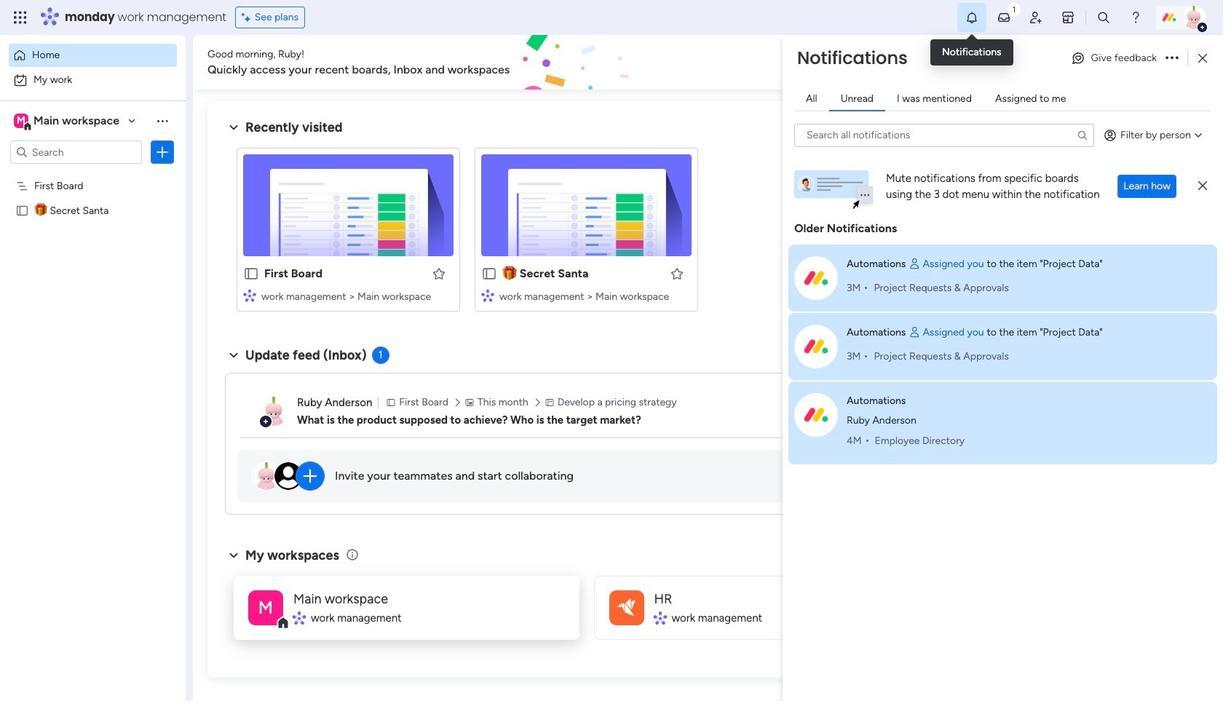 Task type: vqa. For each thing, say whether or not it's contained in the screenshot.
option
yes



Task type: describe. For each thing, give the bounding box(es) containing it.
help center element
[[983, 418, 1202, 476]]

2 automations image from the top
[[795, 324, 838, 368]]

public board image
[[15, 203, 29, 217]]

workspace selection element
[[14, 112, 122, 131]]

update feed image
[[997, 10, 1012, 25]]

workspace options image
[[155, 113, 170, 128]]

0 vertical spatial option
[[9, 44, 177, 67]]

give feedback image
[[1071, 51, 1086, 66]]

close update feed (inbox) image
[[225, 347, 243, 364]]

templates image image
[[996, 110, 1188, 210]]

public board image for add to favorites icon
[[243, 266, 259, 282]]

close my workspaces image
[[225, 547, 243, 564]]

options image
[[1166, 54, 1179, 63]]

search everything image
[[1097, 10, 1111, 25]]

ruby anderson image
[[259, 397, 288, 426]]

3 automations image from the top
[[795, 393, 838, 437]]

notifications image
[[965, 10, 979, 25]]

Search all notifications search field
[[795, 123, 1095, 147]]

monday marketplace image
[[1061, 10, 1076, 25]]

1 element
[[372, 347, 389, 364]]



Task type: locate. For each thing, give the bounding box(es) containing it.
workspace image
[[609, 590, 644, 625], [618, 595, 635, 621]]

option
[[9, 44, 177, 67], [9, 68, 177, 92], [0, 172, 186, 175]]

public board image
[[243, 266, 259, 282], [481, 266, 497, 282]]

Search in workspace field
[[31, 144, 122, 161]]

1 horizontal spatial workspace image
[[248, 590, 283, 625]]

component image
[[243, 289, 256, 302], [293, 612, 306, 625]]

options image
[[155, 145, 170, 159]]

1 public board image from the left
[[243, 266, 259, 282]]

ruby anderson image
[[1183, 6, 1206, 29]]

1 automations image from the top
[[795, 256, 838, 300]]

quick search results list box
[[225, 136, 948, 329]]

dialog
[[783, 35, 1223, 701]]

v2 user feedback image
[[995, 54, 1006, 70]]

help image
[[1129, 10, 1143, 25]]

workspace image
[[14, 113, 28, 129], [248, 590, 283, 625]]

select product image
[[13, 10, 28, 25]]

see plans image
[[242, 9, 255, 25]]

1 vertical spatial automations image
[[795, 324, 838, 368]]

automations image
[[795, 256, 838, 300], [795, 324, 838, 368], [795, 393, 838, 437]]

0 vertical spatial automations image
[[795, 256, 838, 300]]

1 vertical spatial workspace image
[[248, 590, 283, 625]]

0 vertical spatial component image
[[243, 289, 256, 302]]

public board image for add to favorites image
[[481, 266, 497, 282]]

1 vertical spatial component image
[[293, 612, 306, 625]]

add to favorites image
[[670, 266, 685, 281]]

None search field
[[795, 123, 1095, 147]]

1 image
[[1008, 1, 1021, 17]]

1 vertical spatial option
[[9, 68, 177, 92]]

list box
[[0, 170, 186, 419]]

1 horizontal spatial public board image
[[481, 266, 497, 282]]

search image
[[1077, 129, 1089, 141]]

add to favorites image
[[432, 266, 446, 281]]

2 vertical spatial automations image
[[795, 393, 838, 437]]

0 horizontal spatial component image
[[243, 289, 256, 302]]

getting started element
[[983, 348, 1202, 406]]

2 public board image from the left
[[481, 266, 497, 282]]

close recently visited image
[[225, 119, 243, 136]]

v2 bolt switch image
[[1108, 54, 1117, 70]]

2 vertical spatial option
[[0, 172, 186, 175]]

0 vertical spatial workspace image
[[14, 113, 28, 129]]

1 horizontal spatial component image
[[293, 612, 306, 625]]

invite members image
[[1029, 10, 1044, 25]]

0 horizontal spatial workspace image
[[14, 113, 28, 129]]

0 horizontal spatial public board image
[[243, 266, 259, 282]]



